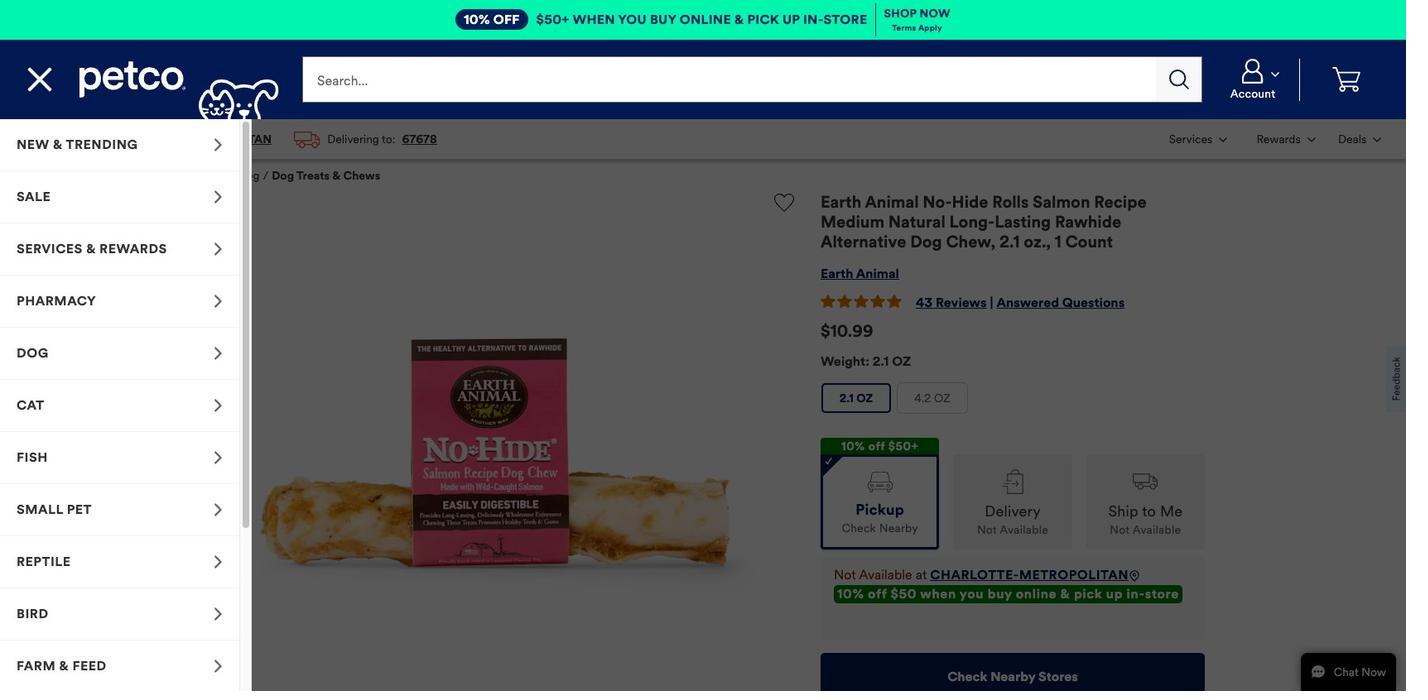 Task type: describe. For each thing, give the bounding box(es) containing it.
to
[[1142, 503, 1156, 521]]

terms
[[892, 23, 916, 33]]

rolls
[[992, 192, 1029, 213]]

4.2 oz
[[914, 391, 950, 406]]

shop services & rewards image
[[214, 243, 223, 256]]

shop now terms apply
[[884, 6, 950, 33]]

1 vertical spatial carat down icon 13 button
[[1240, 121, 1325, 157]]

delivery-method-Pickup-Check Nearby radio
[[821, 455, 939, 550]]

10% for 10% off
[[464, 12, 490, 27]]

earth animal no-hide rolls salmon recipe medium natural long-lasting rawhide alternative dog chew, 2.1 oz., 1 count - carousel image #1 image
[[234, 206, 761, 691]]

5 carat right icon 13 button from the top
[[0, 380, 239, 432]]

0 horizontal spatial available
[[859, 567, 912, 583]]

charlotte-metropolitan button
[[930, 565, 1129, 585]]

medium
[[821, 212, 884, 233]]

shop sale image
[[214, 190, 223, 204]]

natural
[[888, 212, 945, 233]]

0 horizontal spatial not
[[834, 567, 856, 583]]

dog link
[[238, 169, 260, 183]]

1 list item from the left
[[13, 119, 283, 159]]

3 carat right icon 13 button from the top
[[0, 484, 239, 537]]

shop reptile image
[[214, 556, 223, 569]]

delivery not available
[[977, 503, 1048, 538]]

home / dog /
[[195, 169, 268, 183]]

1 horizontal spatial up
[[1106, 586, 1123, 602]]

long-
[[949, 212, 995, 233]]

apply
[[918, 23, 942, 33]]

shop dog image
[[214, 347, 223, 360]]

now
[[920, 6, 950, 21]]

2 list item from the left
[[283, 119, 448, 159]]

off for $50+
[[868, 440, 885, 454]]

delivery-method-Delivery-Not Available radio
[[953, 455, 1072, 550]]

shop pharmacy image
[[214, 295, 223, 308]]

ship to me not available
[[1108, 503, 1183, 538]]

available inside ship to me not available
[[1133, 523, 1181, 538]]

variation-4.2 OZ radio
[[898, 384, 967, 413]]

2 / from the left
[[263, 169, 268, 183]]

5 carat right icon 13 button from the top
[[0, 641, 239, 691]]

check nearby stores
[[948, 669, 1078, 685]]

shop fish image
[[214, 451, 223, 465]]

icon delivery pin image
[[1129, 571, 1140, 582]]

0 vertical spatial store
[[824, 12, 867, 27]]

10% off $50 when you buy online & pick up in-store
[[837, 586, 1179, 602]]

1 horizontal spatial store
[[1145, 586, 1179, 602]]

earth for earth animal no-hide rolls salmon recipe medium natural long-lasting rawhide alternative dog chew, 2.1 oz., 1 count
[[821, 192, 861, 213]]

2 list from the left
[[13, 119, 448, 159]]

1 vertical spatial you
[[960, 586, 984, 602]]

chew,
[[946, 232, 996, 253]]

dog treats & chews
[[272, 169, 380, 183]]

0 vertical spatial carat down icon 13 button
[[1213, 58, 1293, 101]]

off for $50
[[868, 586, 887, 602]]

ship
[[1108, 503, 1138, 521]]

option group containing 2.1 oz
[[821, 383, 1205, 421]]

reviews
[[936, 295, 987, 311]]

|
[[990, 295, 993, 311]]

delivery
[[985, 503, 1041, 521]]

hide
[[952, 192, 988, 213]]

lasting
[[995, 212, 1051, 233]]

0 horizontal spatial up
[[782, 12, 800, 27]]

0 vertical spatial online
[[680, 12, 731, 27]]

oz for 2.1 oz
[[856, 391, 873, 406]]

weight : 2.1 oz
[[821, 354, 911, 370]]

1 carat down icon 13 button from the left
[[1159, 121, 1237, 157]]

check inside check nearby stores button
[[948, 669, 987, 685]]

10% off $50+
[[841, 440, 919, 454]]

Search search field
[[303, 56, 1156, 103]]

dog inside earth animal no-hide rolls salmon recipe medium natural long-lasting rawhide alternative dog chew, 2.1 oz., 1 count
[[910, 232, 942, 253]]

questions
[[1062, 295, 1125, 311]]

10% for 10% off $50+
[[841, 440, 865, 454]]

1
[[1055, 232, 1061, 253]]

shop new & trending image
[[214, 138, 223, 152]]

0 vertical spatial &
[[734, 12, 744, 27]]

animal for earth animal
[[856, 266, 899, 282]]

check inside pickup check nearby
[[842, 521, 876, 535]]

shop small pet image
[[214, 503, 223, 517]]

1 horizontal spatial buy
[[988, 586, 1012, 602]]

shop now link
[[884, 6, 950, 21]]

1 vertical spatial &
[[332, 169, 341, 183]]

search image
[[1169, 70, 1189, 89]]

43 reviews | answered questions
[[916, 295, 1125, 311]]

metropolitan
[[1019, 567, 1129, 583]]

treats
[[296, 169, 330, 183]]

not available at charlotte-metropolitan
[[834, 567, 1129, 583]]

0 horizontal spatial $50+
[[536, 12, 569, 27]]



Task type: locate. For each thing, give the bounding box(es) containing it.
nearby inside check nearby stores button
[[991, 669, 1035, 685]]

1 carat right icon 13 button from the top
[[0, 276, 239, 328]]

0 vertical spatial up
[[782, 12, 800, 27]]

2 horizontal spatial &
[[1060, 586, 1070, 602]]

0 horizontal spatial 2.1
[[839, 391, 854, 406]]

1 horizontal spatial 2.1
[[873, 354, 889, 370]]

& up search search box
[[734, 12, 744, 27]]

available down to
[[1133, 523, 1181, 538]]

0 vertical spatial 2.1
[[999, 232, 1020, 253]]

10% for 10% off $50 when you buy online & pick up in-store
[[837, 586, 864, 602]]

earth
[[821, 192, 861, 213], [821, 266, 853, 282]]

rawhide
[[1055, 212, 1121, 233]]

oz right :
[[892, 354, 911, 370]]

0 horizontal spatial when
[[573, 12, 615, 27]]

4 carat right icon 13 button from the top
[[0, 328, 239, 380]]

10% inside option group
[[841, 440, 865, 454]]

1 vertical spatial online
[[1016, 586, 1057, 602]]

earth animal no-hide rolls salmon recipe medium natural long-lasting rawhide alternative dog chew, 2.1 oz., 1 count
[[821, 192, 1147, 253]]

2 vertical spatial &
[[1060, 586, 1070, 602]]

check
[[842, 521, 876, 535], [948, 669, 987, 685]]

$50+ when you buy online & pick up in-store
[[536, 12, 867, 27]]

dog down no-
[[910, 232, 942, 253]]

alternative
[[821, 232, 906, 253]]

animal for earth animal no-hide rolls salmon recipe medium natural long-lasting rawhide alternative dog chew, 2.1 oz., 1 count
[[865, 192, 919, 213]]

2.1
[[999, 232, 1020, 253], [873, 354, 889, 370], [839, 391, 854, 406]]

recipe
[[1094, 192, 1147, 213]]

2.1 down the weight
[[839, 391, 854, 406]]

1 horizontal spatial dog
[[272, 169, 294, 183]]

1 list from the left
[[0, 119, 239, 691]]

0 horizontal spatial in-
[[803, 12, 824, 27]]

nearby down pickup
[[879, 521, 918, 535]]

shop farm & feed image
[[214, 660, 223, 673]]

0 horizontal spatial pick
[[747, 12, 779, 27]]

list item
[[13, 119, 283, 159], [283, 119, 448, 159]]

0 vertical spatial buy
[[650, 12, 676, 27]]

not inside ship to me not available
[[1110, 523, 1130, 538]]

& down the metropolitan
[[1060, 586, 1070, 602]]

check nearby stores button
[[821, 654, 1205, 691]]

$10.99
[[821, 321, 873, 342]]

oz right 4.2
[[934, 391, 950, 406]]

store
[[824, 12, 867, 27], [1145, 586, 1179, 602]]

pick down the metropolitan
[[1074, 586, 1103, 602]]

2 horizontal spatial oz
[[934, 391, 950, 406]]

10% off
[[464, 12, 520, 27]]

dog treats & chews link
[[272, 169, 380, 183]]

:
[[865, 354, 869, 370]]

0 vertical spatial you
[[618, 12, 647, 27]]

available
[[1000, 523, 1048, 538], [1133, 523, 1181, 538], [859, 567, 912, 583]]

1 vertical spatial earth
[[821, 266, 853, 282]]

0 horizontal spatial store
[[824, 12, 867, 27]]

off inside option group
[[868, 440, 885, 454]]

1 vertical spatial animal
[[856, 266, 899, 282]]

carat right icon 13 button
[[0, 276, 239, 328], [0, 432, 239, 484], [0, 484, 239, 537], [0, 537, 239, 589], [0, 641, 239, 691]]

home
[[195, 169, 226, 183]]

available up $50
[[859, 567, 912, 583]]

2.1 oz
[[839, 391, 873, 406]]

me
[[1160, 503, 1183, 521]]

1 vertical spatial when
[[920, 586, 956, 602]]

available down 'delivery'
[[1000, 523, 1048, 538]]

oz for 4.2 oz
[[934, 391, 950, 406]]

0 horizontal spatial /
[[229, 169, 235, 183]]

option group
[[821, 383, 1205, 421], [821, 438, 1205, 550]]

weight
[[821, 354, 865, 370]]

1 horizontal spatial $50+
[[888, 440, 919, 454]]

0 vertical spatial in-
[[803, 12, 824, 27]]

oz inside 2.1 oz option
[[856, 391, 873, 406]]

online up search search box
[[680, 12, 731, 27]]

1 / from the left
[[229, 169, 235, 183]]

$50+ right the off
[[536, 12, 569, 27]]

pick up search search box
[[747, 12, 779, 27]]

count
[[1065, 232, 1113, 253]]

1 vertical spatial pick
[[1074, 586, 1103, 602]]

no-
[[923, 192, 952, 213]]

2.1 right :
[[873, 354, 889, 370]]

salmon
[[1033, 192, 1090, 213]]

earth inside earth animal no-hide rolls salmon recipe medium natural long-lasting rawhide alternative dog chew, 2.1 oz., 1 count
[[821, 192, 861, 213]]

shop cat image
[[214, 399, 223, 412]]

off up icon pickup store
[[868, 440, 885, 454]]

&
[[734, 12, 744, 27], [332, 169, 341, 183], [1060, 586, 1070, 602]]

dog left treats
[[272, 169, 294, 183]]

0 horizontal spatial nearby
[[879, 521, 918, 535]]

answered questions link
[[997, 295, 1125, 311]]

buy
[[650, 12, 676, 27], [988, 586, 1012, 602]]

& right treats
[[332, 169, 341, 183]]

online
[[680, 12, 731, 27], [1016, 586, 1057, 602]]

$50+ inside option group
[[888, 440, 919, 454]]

1 option group from the top
[[821, 383, 1205, 421]]

1 horizontal spatial when
[[920, 586, 956, 602]]

up
[[782, 12, 800, 27], [1106, 586, 1123, 602]]

0 vertical spatial 10%
[[464, 12, 490, 27]]

online down 'charlotte-metropolitan' button
[[1016, 586, 1057, 602]]

1 vertical spatial check
[[948, 669, 987, 685]]

43
[[916, 295, 933, 311]]

nearby inside pickup check nearby
[[879, 521, 918, 535]]

0 vertical spatial option group
[[821, 383, 1205, 421]]

2.1 inside option
[[839, 391, 854, 406]]

dog
[[238, 169, 260, 183], [272, 169, 294, 183], [910, 232, 942, 253]]

chews
[[343, 169, 380, 183]]

1 horizontal spatial online
[[1016, 586, 1057, 602]]

0 vertical spatial when
[[573, 12, 615, 27]]

0 horizontal spatial buy
[[650, 12, 676, 27]]

0 horizontal spatial oz
[[856, 391, 873, 406]]

option group containing pickup
[[821, 438, 1205, 550]]

earth animal link
[[821, 266, 899, 282]]

$50+
[[536, 12, 569, 27], [888, 440, 919, 454]]

oz
[[892, 354, 911, 370], [856, 391, 873, 406], [934, 391, 950, 406]]

2 vertical spatial 2.1
[[839, 391, 854, 406]]

you
[[618, 12, 647, 27], [960, 586, 984, 602]]

1 horizontal spatial nearby
[[991, 669, 1035, 685]]

1 carat right icon 13 button from the top
[[0, 119, 239, 171]]

0 vertical spatial pick
[[747, 12, 779, 27]]

2 vertical spatial 10%
[[837, 586, 864, 602]]

list
[[0, 119, 239, 691], [13, 119, 448, 159], [1158, 119, 1393, 159]]

carat right icon 13 button
[[0, 119, 239, 171], [0, 171, 239, 224], [0, 224, 239, 276], [0, 328, 239, 380], [0, 380, 239, 432], [0, 589, 239, 641]]

1 vertical spatial up
[[1106, 586, 1123, 602]]

store down ship to me not available
[[1145, 586, 1179, 602]]

1 horizontal spatial pick
[[1074, 586, 1103, 602]]

off
[[868, 440, 885, 454], [868, 586, 887, 602]]

4.2
[[914, 391, 931, 406]]

0 horizontal spatial online
[[680, 12, 731, 27]]

2 carat right icon 13 button from the top
[[0, 171, 239, 224]]

1 horizontal spatial you
[[960, 586, 984, 602]]

delivery-method-Ship to Me-Not Available radio
[[1086, 455, 1205, 550]]

3 carat right icon 13 button from the top
[[0, 224, 239, 276]]

animal left no-
[[865, 192, 919, 213]]

answered
[[997, 295, 1059, 311]]

2.1 left oz.,
[[999, 232, 1020, 253]]

not down 'delivery'
[[977, 523, 997, 538]]

earth down alternative
[[821, 266, 853, 282]]

icon pickup store image
[[868, 472, 892, 492]]

1 horizontal spatial check
[[948, 669, 987, 685]]

1 vertical spatial in-
[[1127, 586, 1145, 602]]

carat down icon 13 button
[[1159, 121, 1237, 157], [1329, 121, 1391, 157]]

animal
[[865, 192, 919, 213], [856, 266, 899, 282]]

pickup
[[856, 501, 904, 519]]

oz.,
[[1024, 232, 1051, 253]]

1 vertical spatial 2.1
[[873, 354, 889, 370]]

/ right dog link
[[263, 169, 268, 183]]

stores
[[1038, 669, 1078, 685]]

store left the shop
[[824, 12, 867, 27]]

0 horizontal spatial carat down icon 13 button
[[1159, 121, 1237, 157]]

list item up the "home" link
[[13, 119, 283, 159]]

3 list from the left
[[1158, 119, 1393, 159]]

earth for earth animal
[[821, 266, 853, 282]]

carat down icon 13 button
[[1213, 58, 1293, 101], [1240, 121, 1325, 157]]

not down the ship
[[1110, 523, 1130, 538]]

10% down 2.1 oz option
[[841, 440, 865, 454]]

2 earth from the top
[[821, 266, 853, 282]]

1 horizontal spatial not
[[977, 523, 997, 538]]

1 off from the top
[[868, 440, 885, 454]]

1 earth from the top
[[821, 192, 861, 213]]

oz inside "variation-4.2 oz" radio
[[934, 391, 950, 406]]

0 vertical spatial animal
[[865, 192, 919, 213]]

$50+ up icon pickup store
[[888, 440, 919, 454]]

home link
[[195, 169, 226, 183]]

1 vertical spatial off
[[868, 586, 887, 602]]

pick
[[747, 12, 779, 27], [1074, 586, 1103, 602]]

1 vertical spatial buy
[[988, 586, 1012, 602]]

1 vertical spatial nearby
[[991, 669, 1035, 685]]

0 vertical spatial check
[[842, 521, 876, 535]]

0 horizontal spatial you
[[618, 12, 647, 27]]

1 vertical spatial store
[[1145, 586, 1179, 602]]

1 vertical spatial option group
[[821, 438, 1205, 550]]

2.1 inside earth animal no-hide rolls salmon recipe medium natural long-lasting rawhide alternative dog chew, 2.1 oz., 1 count
[[999, 232, 1020, 253]]

2 horizontal spatial available
[[1133, 523, 1181, 538]]

available inside delivery not available
[[1000, 523, 1048, 538]]

0 vertical spatial nearby
[[879, 521, 918, 535]]

$50
[[891, 586, 917, 602]]

2 carat right icon 13 button from the top
[[0, 432, 239, 484]]

2 horizontal spatial dog
[[910, 232, 942, 253]]

1 vertical spatial $50+
[[888, 440, 919, 454]]

in-
[[803, 12, 824, 27], [1127, 586, 1145, 602]]

1 horizontal spatial /
[[263, 169, 268, 183]]

10% left $50
[[837, 586, 864, 602]]

shop bird image
[[214, 608, 223, 621]]

2 carat down icon 13 button from the left
[[1329, 121, 1391, 157]]

0 vertical spatial off
[[868, 440, 885, 454]]

1 horizontal spatial available
[[1000, 523, 1048, 538]]

nearby
[[879, 521, 918, 535], [991, 669, 1035, 685]]

earth animal
[[821, 266, 899, 282]]

animal down alternative
[[856, 266, 899, 282]]

0 vertical spatial earth
[[821, 192, 861, 213]]

1 horizontal spatial oz
[[892, 354, 911, 370]]

oz down weight : 2.1 oz
[[856, 391, 873, 406]]

animal inside earth animal no-hide rolls salmon recipe medium natural long-lasting rawhide alternative dog chew, 2.1 oz., 1 count
[[865, 192, 919, 213]]

10% left the off
[[464, 12, 490, 27]]

carat down icon 13 image
[[1271, 72, 1279, 77], [1219, 137, 1228, 142], [1307, 137, 1316, 142], [1373, 137, 1382, 142]]

variation-2.1 OZ radio
[[821, 384, 891, 413]]

not
[[977, 523, 997, 538], [1110, 523, 1130, 538], [834, 567, 856, 583]]

shop
[[884, 6, 917, 21]]

6 carat right icon 13 button from the top
[[0, 589, 239, 641]]

list item up chews
[[283, 119, 448, 159]]

1 vertical spatial 10%
[[841, 440, 865, 454]]

charlotte-
[[930, 567, 1019, 583]]

10%
[[464, 12, 490, 27], [841, 440, 865, 454], [837, 586, 864, 602]]

nearby left the stores
[[991, 669, 1035, 685]]

when
[[573, 12, 615, 27], [920, 586, 956, 602]]

0 vertical spatial $50+
[[536, 12, 569, 27]]

2 horizontal spatial 2.1
[[999, 232, 1020, 253]]

pickup check nearby
[[842, 501, 918, 535]]

2 off from the top
[[868, 586, 887, 602]]

icon check success 4 image
[[824, 457, 832, 465]]

not down pickup check nearby
[[834, 567, 856, 583]]

at
[[916, 567, 927, 583]]

0 horizontal spatial &
[[332, 169, 341, 183]]

2 horizontal spatial not
[[1110, 523, 1130, 538]]

dog right the "home" link
[[238, 169, 260, 183]]

1 horizontal spatial carat down icon 13 button
[[1329, 121, 1391, 157]]

2 option group from the top
[[821, 438, 1205, 550]]

4 carat right icon 13 button from the top
[[0, 537, 239, 589]]

/ left dog link
[[229, 169, 235, 183]]

off
[[493, 12, 520, 27]]

0 horizontal spatial check
[[842, 521, 876, 535]]

0 horizontal spatial dog
[[238, 169, 260, 183]]

/
[[229, 169, 235, 183], [263, 169, 268, 183]]

1 horizontal spatial &
[[734, 12, 744, 27]]

off left $50
[[868, 586, 887, 602]]

1 horizontal spatial in-
[[1127, 586, 1145, 602]]

not inside delivery not available
[[977, 523, 997, 538]]

earth up alternative
[[821, 192, 861, 213]]



Task type: vqa. For each thing, say whether or not it's contained in the screenshot.
(1) associated with Kitten (1)
no



